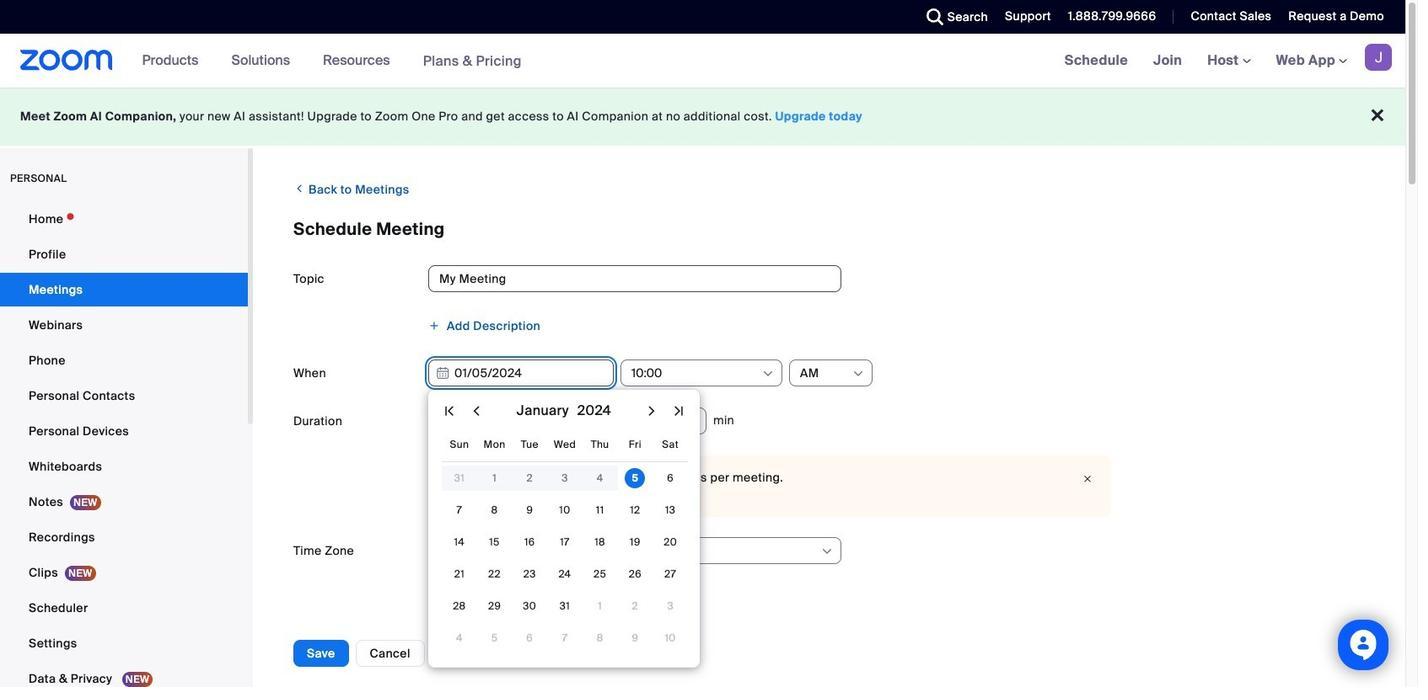Task type: vqa. For each thing, say whether or not it's contained in the screenshot.
select start time text box
yes



Task type: locate. For each thing, give the bounding box(es) containing it.
add image
[[428, 320, 440, 332]]

select start time text field
[[631, 361, 760, 386]]

profile picture image
[[1365, 44, 1392, 71]]

left image
[[293, 180, 306, 197]]

personal menu menu
[[0, 202, 248, 688]]

1 horizontal spatial show options image
[[851, 368, 865, 381]]

previous month,december 2023 image
[[466, 401, 486, 422]]

close image
[[1077, 471, 1098, 488]]

banner
[[0, 34, 1405, 89]]

show options image
[[761, 368, 775, 381], [851, 368, 865, 381]]

My Meeting text field
[[428, 266, 841, 293]]

2 show options image from the left
[[851, 368, 865, 381]]

0 horizontal spatial show options image
[[761, 368, 775, 381]]

footer
[[0, 88, 1405, 146]]

choose date text field
[[428, 360, 614, 387]]



Task type: describe. For each thing, give the bounding box(es) containing it.
meetings navigation
[[1052, 34, 1405, 89]]

show options image
[[820, 545, 834, 559]]

next month,february 2024 image
[[642, 401, 662, 422]]

1 show options image from the left
[[761, 368, 775, 381]]

next year,january 2025 image
[[669, 401, 689, 422]]

product information navigation
[[130, 34, 534, 89]]

zoom logo image
[[20, 50, 113, 71]]

previous year,january 2023 image
[[439, 401, 459, 422]]



